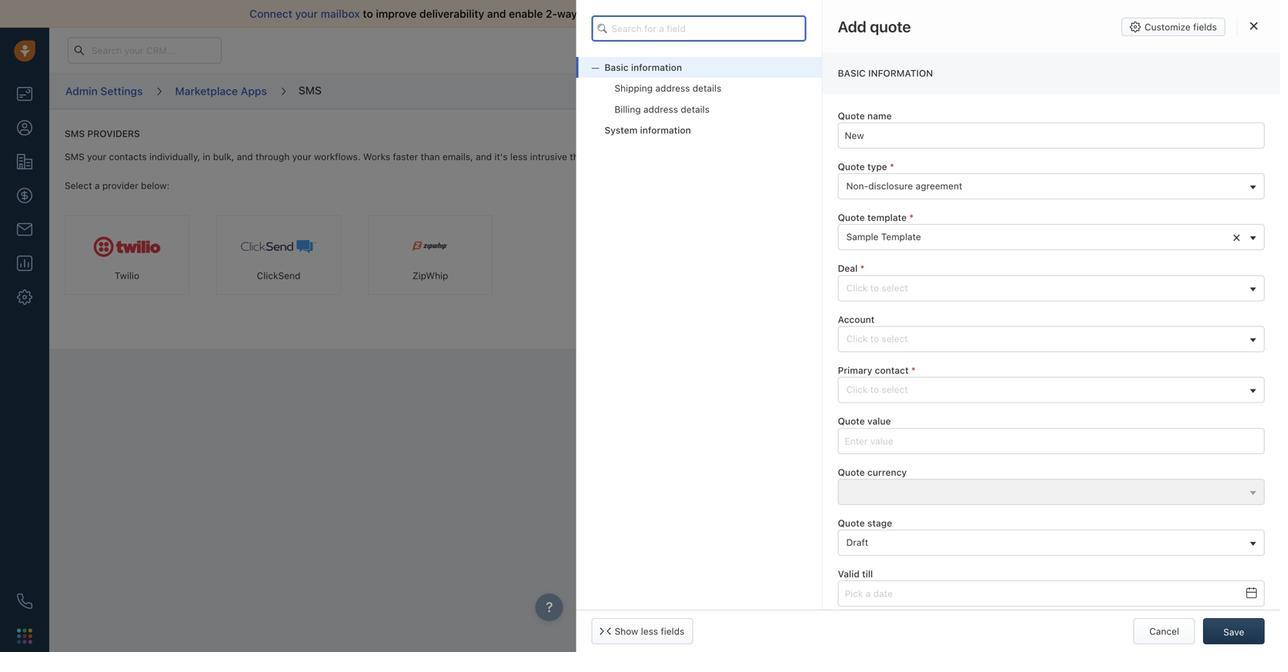 Task type: vqa. For each thing, say whether or not it's contained in the screenshot.
Final
no



Task type: locate. For each thing, give the bounding box(es) containing it.
quote
[[871, 17, 912, 35]]

disclosure
[[869, 181, 914, 191]]

0 vertical spatial less
[[511, 152, 528, 162]]

way
[[558, 7, 578, 20]]

2 click to select button from the top
[[838, 326, 1266, 352]]

in left 21
[[929, 45, 937, 55]]

4 quote from the top
[[838, 416, 866, 427]]

details down shipping address details link
[[681, 104, 710, 115]]

sms up select
[[65, 152, 85, 162]]

freshsales
[[1135, 146, 1181, 156], [1129, 165, 1175, 176]]

trial
[[889, 45, 905, 55]]

template
[[868, 212, 907, 223]]

fields inside button
[[1194, 22, 1218, 32]]

don't
[[894, 7, 921, 20]]

how left send
[[989, 165, 1009, 176]]

click to select button
[[838, 275, 1266, 301], [838, 326, 1266, 352], [838, 377, 1266, 403]]

1 horizontal spatial fields
[[1194, 22, 1218, 32]]

2 quote from the top
[[838, 161, 866, 172]]

click to select for *
[[847, 283, 909, 293]]

phone element
[[9, 586, 40, 617]]

so
[[858, 7, 870, 20]]

basic information up shipping
[[605, 62, 683, 73]]

phone image
[[17, 594, 32, 609]]

select a provider below:
[[65, 180, 170, 191]]

select up contact
[[882, 334, 909, 344]]

marketplace
[[175, 85, 238, 97]]

less right show
[[641, 626, 659, 637]]

quote value
[[838, 416, 892, 427]]

quote left currency
[[838, 467, 866, 478]]

0 horizontal spatial than
[[421, 152, 440, 162]]

click for deal
[[847, 283, 868, 293]]

all
[[764, 7, 775, 20]]

twilio link
[[65, 215, 189, 295]]

intrusive
[[530, 152, 568, 162]]

quote up draft
[[838, 518, 866, 529]]

0 vertical spatial click to select
[[847, 283, 909, 293]]

in left bulk,
[[203, 152, 211, 162]]

and left it's
[[476, 152, 492, 162]]

your
[[868, 45, 887, 55]]

fields right the customize
[[1194, 22, 1218, 32]]

currency
[[868, 467, 908, 478]]

deliverability
[[420, 7, 485, 20]]

click to select
[[847, 283, 909, 293], [847, 334, 909, 344], [847, 384, 909, 395]]

and left 'enable'
[[487, 7, 506, 20]]

0 vertical spatial fields
[[1194, 22, 1218, 32]]

enable
[[509, 7, 543, 20]]

1 vertical spatial address
[[644, 104, 679, 115]]

it's
[[495, 152, 508, 162]]

0 vertical spatial select
[[882, 283, 909, 293]]

1 vertical spatial how
[[989, 165, 1009, 176]]

than right faster
[[421, 152, 440, 162]]

1 click to select button from the top
[[838, 275, 1266, 301]]

1 horizontal spatial than
[[570, 152, 590, 162]]

quote left name
[[838, 110, 866, 121]]

click to select down primary contact *
[[847, 384, 909, 395]]

admin settings
[[65, 85, 143, 97]]

3 click to select button from the top
[[838, 377, 1266, 403]]

provider
[[102, 180, 138, 191]]

click down the account
[[847, 334, 868, 344]]

select down contact
[[882, 384, 909, 395]]

* right type
[[890, 161, 895, 172]]

information
[[632, 62, 683, 73], [869, 68, 934, 79], [641, 125, 692, 136]]

1 vertical spatial click
[[847, 334, 868, 344]]

billing
[[615, 104, 641, 115]]

1 horizontal spatial in
[[929, 45, 937, 55]]

start
[[964, 7, 987, 20]]

2 how from the top
[[989, 165, 1009, 176]]

your down sms providers
[[87, 152, 106, 162]]

to down primary contact *
[[871, 384, 880, 395]]

1 vertical spatial less
[[641, 626, 659, 637]]

2 click to select from the top
[[847, 334, 909, 344]]

valid
[[838, 569, 860, 580]]

1 vertical spatial click to select
[[847, 334, 909, 344]]

less inside button
[[641, 626, 659, 637]]

basic up quote name
[[838, 68, 866, 79]]

2 vertical spatial click to select
[[847, 384, 909, 395]]

1 select from the top
[[882, 283, 909, 293]]

1 vertical spatial details
[[681, 104, 710, 115]]

show
[[615, 626, 639, 637]]

zipwhip
[[413, 270, 449, 281]]

0 horizontal spatial fields
[[661, 626, 685, 637]]

than
[[421, 152, 440, 162], [570, 152, 590, 162]]

1 vertical spatial select
[[882, 334, 909, 344]]

a
[[95, 180, 100, 191]]

to up the account
[[871, 283, 880, 293]]

how for how to send sms messages on freshsales
[[989, 165, 1009, 176]]

of
[[607, 7, 617, 20]]

freshsales right on
[[1129, 165, 1175, 176]]

quote up non-
[[838, 161, 866, 172]]

1 how from the top
[[989, 146, 1009, 156]]

faster
[[393, 152, 418, 162]]

* for type
[[890, 161, 895, 172]]

to
[[363, 7, 373, 20], [950, 7, 961, 20], [1011, 146, 1020, 156], [1011, 165, 1020, 176], [871, 283, 880, 293], [871, 334, 880, 344], [871, 384, 880, 395]]

deal *
[[838, 263, 865, 274]]

and for bulk,
[[237, 152, 253, 162]]

deal
[[838, 263, 858, 274]]

and right bulk,
[[237, 152, 253, 162]]

2 vertical spatial select
[[882, 384, 909, 395]]

quote stage
[[838, 518, 893, 529]]

quote for quote value
[[838, 416, 866, 427]]

quote up sample
[[838, 212, 866, 223]]

1 vertical spatial fields
[[661, 626, 685, 637]]

0 vertical spatial click
[[847, 283, 868, 293]]

address up billing address details
[[656, 83, 690, 94]]

send
[[1022, 165, 1044, 176]]

system
[[605, 125, 638, 136]]

* right contact
[[912, 365, 916, 376]]

basic information down the your
[[838, 68, 934, 79]]

information up shipping address details on the top of the page
[[632, 62, 683, 73]]

details down basic information link
[[693, 83, 722, 94]]

Search your CRM... text field
[[68, 37, 222, 64]]

clicksend
[[257, 270, 301, 281]]

improve
[[376, 7, 417, 20]]

select down template
[[882, 283, 909, 293]]

0 vertical spatial details
[[693, 83, 722, 94]]

address for shipping
[[656, 83, 690, 94]]

explore
[[999, 45, 1032, 55]]

individually,
[[149, 152, 200, 162]]

0 horizontal spatial in
[[203, 152, 211, 162]]

quote type *
[[838, 161, 895, 172]]

1 click to select from the top
[[847, 283, 909, 293]]

sms providers
[[65, 128, 140, 139]]

freshsales right integration
[[1135, 146, 1181, 156]]

6 quote from the top
[[838, 518, 866, 529]]

details for shipping address details
[[693, 83, 722, 94]]

marketplace apps
[[175, 85, 267, 97]]

in
[[929, 45, 937, 55], [1124, 146, 1132, 156], [203, 152, 211, 162]]

quote for quote type *
[[838, 161, 866, 172]]

0 horizontal spatial basic information
[[605, 62, 683, 73]]

1 quote from the top
[[838, 110, 866, 121]]

quote
[[838, 110, 866, 121], [838, 161, 866, 172], [838, 212, 866, 223], [838, 416, 866, 427], [838, 467, 866, 478], [838, 518, 866, 529]]

2 horizontal spatial in
[[1124, 146, 1132, 156]]

less right it's
[[511, 152, 528, 162]]

address
[[656, 83, 690, 94], [644, 104, 679, 115]]

1 horizontal spatial basic
[[838, 68, 866, 79]]

twilio
[[115, 270, 139, 281]]

freshworks switcher image
[[17, 629, 32, 644]]

1 than from the left
[[421, 152, 440, 162]]

basic up shipping
[[605, 62, 629, 73]]

fields inside button
[[661, 626, 685, 637]]

1 click from the top
[[847, 283, 868, 293]]

click to select down the account
[[847, 334, 909, 344]]

2 vertical spatial click to select button
[[838, 377, 1266, 403]]

primary contact *
[[838, 365, 916, 376]]

3 click from the top
[[847, 384, 868, 395]]

sms left "providers"
[[65, 128, 85, 139]]

1 vertical spatial click to select button
[[838, 326, 1266, 352]]

basic
[[605, 62, 629, 73], [838, 68, 866, 79]]

connect your mailbox link
[[250, 7, 363, 20]]

non-disclosure agreement button
[[838, 173, 1266, 200]]

sales
[[804, 7, 830, 20]]

quote left the value
[[838, 416, 866, 427]]

type
[[868, 161, 888, 172]]

connect your mailbox to improve deliverability and enable 2-way sync of email conversations. import all your sales data so you don't have to start from scratch.
[[250, 7, 1058, 20]]

3 click to select from the top
[[847, 384, 909, 395]]

sms right apps
[[299, 84, 322, 97]]

0 vertical spatial address
[[656, 83, 690, 94]]

value
[[868, 416, 892, 427]]

0 vertical spatial how
[[989, 146, 1009, 156]]

below:
[[141, 180, 170, 191]]

click down the deal *
[[847, 283, 868, 293]]

address down shipping address details on the top of the page
[[644, 104, 679, 115]]

to left 'start'
[[950, 7, 961, 20]]

your left mailbox
[[295, 7, 318, 20]]

0 vertical spatial click to select button
[[838, 275, 1266, 301]]

how for how to set up sms integration in freshsales
[[989, 146, 1009, 156]]

3 select from the top
[[882, 384, 909, 395]]

add quote
[[838, 17, 912, 35]]

import
[[727, 7, 761, 20]]

5 quote from the top
[[838, 467, 866, 478]]

2 vertical spatial click
[[847, 384, 868, 395]]

have
[[924, 7, 948, 20]]

and
[[487, 7, 506, 20], [237, 152, 253, 162], [476, 152, 492, 162]]

address for billing
[[644, 104, 679, 115]]

* right deal
[[861, 263, 865, 274]]

details
[[693, 83, 722, 94], [681, 104, 710, 115]]

than left phone
[[570, 152, 590, 162]]

shipping
[[615, 83, 653, 94]]

* up template
[[910, 212, 914, 223]]

Search for a field text field
[[592, 15, 807, 42]]

in up on
[[1124, 146, 1132, 156]]

how to send sms messages on freshsales link
[[989, 165, 1175, 176]]

3 quote from the top
[[838, 212, 866, 223]]

1 horizontal spatial less
[[641, 626, 659, 637]]

2 click from the top
[[847, 334, 868, 344]]

None search field
[[592, 15, 807, 42]]

how left set
[[989, 146, 1009, 156]]

0 horizontal spatial less
[[511, 152, 528, 162]]

fields right show
[[661, 626, 685, 637]]

quote for quote name
[[838, 110, 866, 121]]

select
[[65, 180, 92, 191]]

click down the primary
[[847, 384, 868, 395]]

click to select down the deal *
[[847, 283, 909, 293]]

0 horizontal spatial basic
[[605, 62, 629, 73]]



Task type: describe. For each thing, give the bounding box(es) containing it.
works
[[363, 152, 391, 162]]

shipping address details link
[[576, 78, 822, 99]]

0 vertical spatial freshsales
[[1135, 146, 1181, 156]]

through
[[256, 152, 290, 162]]

21
[[939, 45, 948, 55]]

conversations.
[[650, 7, 724, 20]]

quote template *
[[838, 212, 914, 223]]

import all your sales data link
[[727, 7, 858, 20]]

save
[[1224, 627, 1245, 638]]

from
[[990, 7, 1014, 20]]

details for billing address details
[[681, 104, 710, 115]]

workflows.
[[314, 152, 361, 162]]

explore plans
[[999, 45, 1058, 55]]

show less fields
[[615, 626, 685, 637]]

data
[[833, 7, 855, 20]]

stage
[[868, 518, 893, 529]]

how to set up sms integration in freshsales
[[989, 146, 1181, 156]]

sync
[[580, 7, 604, 20]]

bulk,
[[213, 152, 234, 162]]

select for *
[[882, 283, 909, 293]]

mailbox
[[321, 7, 360, 20]]

select for contact
[[882, 384, 909, 395]]

settings
[[101, 85, 143, 97]]

customize fields
[[1145, 22, 1218, 32]]

* for contact
[[912, 365, 916, 376]]

emails,
[[443, 152, 473, 162]]

quote currency
[[838, 467, 908, 478]]

2 select from the top
[[882, 334, 909, 344]]

2 than from the left
[[570, 152, 590, 162]]

and for deliverability
[[487, 7, 506, 20]]

quote for quote currency
[[838, 467, 866, 478]]

to left send
[[1011, 165, 1020, 176]]

quote for quote stage
[[838, 518, 866, 529]]

basic information button
[[592, 62, 683, 73]]

quote name
[[838, 110, 892, 121]]

search image
[[598, 22, 613, 35]]

on
[[1115, 165, 1126, 176]]

up
[[1039, 146, 1050, 156]]

close image
[[1251, 22, 1259, 30]]

system information
[[605, 125, 692, 136]]

sms for sms
[[299, 84, 322, 97]]

sms right up at the top of page
[[1052, 146, 1072, 156]]

click to select button for deal *
[[838, 275, 1266, 301]]

Quote value number field
[[838, 428, 1266, 454]]

customize fields button
[[1122, 18, 1226, 36]]

system information link
[[576, 120, 822, 141]]

your right through
[[292, 152, 312, 162]]

admin settings link
[[65, 79, 144, 103]]

billing address details link
[[576, 99, 822, 120]]

integration
[[1075, 146, 1122, 156]]

2-
[[546, 7, 558, 20]]

quote for quote template *
[[838, 212, 866, 223]]

1 horizontal spatial basic information
[[838, 68, 934, 79]]

Pick a date text field
[[838, 581, 1266, 607]]

cancel
[[1150, 626, 1180, 637]]

draft button
[[838, 530, 1266, 556]]

show less fields button
[[592, 619, 693, 645]]

how to set up sms integration in freshsales link
[[989, 146, 1181, 156]]

click for primary
[[847, 384, 868, 395]]

your right all
[[778, 7, 801, 20]]

email
[[620, 7, 647, 20]]

sms right send
[[1046, 165, 1066, 176]]

basic inside basic information link
[[605, 62, 629, 73]]

sms for sms providers
[[65, 128, 85, 139]]

explore plans link
[[990, 41, 1067, 59]]

draft
[[847, 537, 869, 548]]

account
[[838, 314, 875, 325]]

click to select button for primary contact *
[[838, 377, 1266, 403]]

non-disclosure agreement
[[847, 181, 963, 191]]

to down the account
[[871, 334, 880, 344]]

template
[[882, 232, 922, 242]]

none search field inside add quote dialog
[[592, 15, 807, 42]]

name
[[868, 110, 892, 121]]

valid till
[[838, 569, 874, 580]]

zipwhip link
[[368, 215, 493, 295]]

apps
[[241, 85, 267, 97]]

sms for sms your contacts individually, in bulk, and through your workflows. works faster than emails, and it's less intrusive than phone calls
[[65, 152, 85, 162]]

marketplace apps link
[[174, 79, 268, 103]]

to right mailbox
[[363, 7, 373, 20]]

scratch.
[[1017, 7, 1058, 20]]

information down trial
[[869, 68, 934, 79]]

cancel button
[[1134, 619, 1196, 645]]

agreement
[[916, 181, 963, 191]]

sample template
[[847, 232, 922, 242]]

you
[[873, 7, 891, 20]]

billing address details
[[615, 104, 710, 115]]

days
[[951, 45, 969, 55]]

add quote dialog
[[576, 0, 1281, 652]]

Quote name text field
[[838, 122, 1266, 149]]

primary
[[838, 365, 873, 376]]

information down billing address details
[[641, 125, 692, 136]]

calls
[[622, 152, 642, 162]]

click to select for contact
[[847, 384, 909, 395]]

ends
[[907, 45, 927, 55]]

how to send sms messages on freshsales
[[989, 165, 1175, 176]]

your trial ends in 21 days
[[868, 45, 969, 55]]

* for template
[[910, 212, 914, 223]]

contact
[[875, 365, 909, 376]]

×
[[1233, 229, 1242, 245]]

sample
[[847, 232, 879, 242]]

contacts
[[109, 152, 147, 162]]

shipping address details
[[615, 83, 722, 94]]

till
[[863, 569, 874, 580]]

1 vertical spatial freshsales
[[1129, 165, 1175, 176]]

clicksend link
[[216, 215, 341, 295]]

to left set
[[1011, 146, 1020, 156]]



